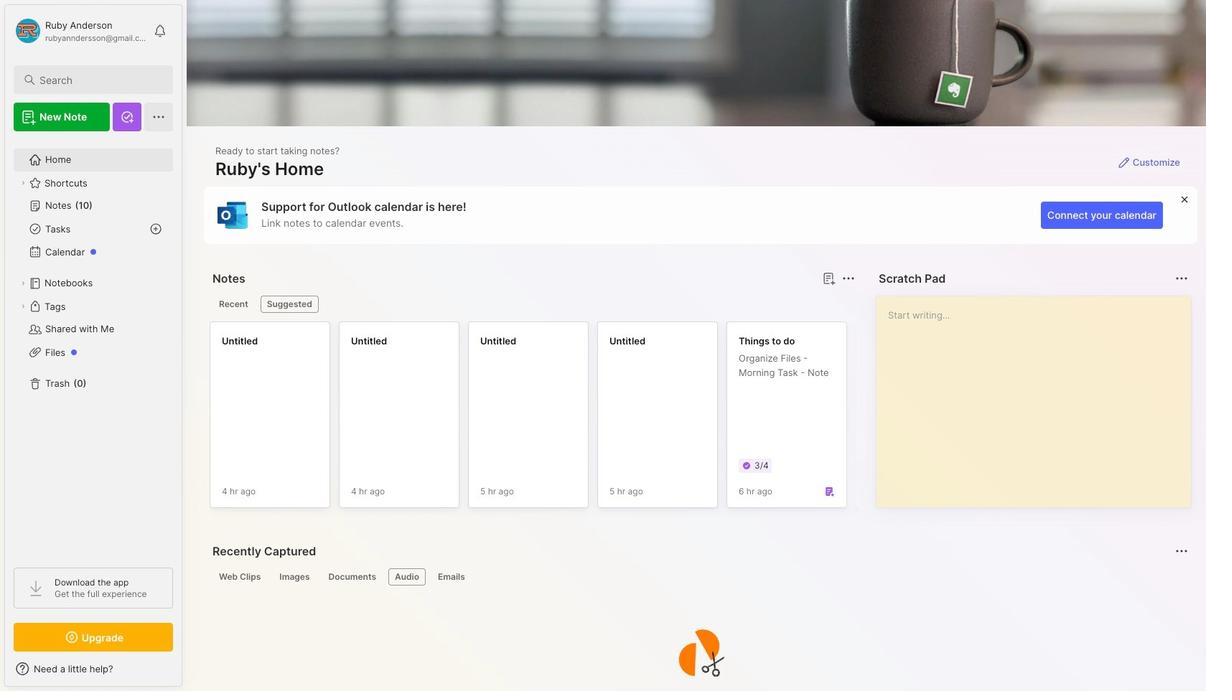 Task type: vqa. For each thing, say whether or not it's contained in the screenshot.
Help and Learning task checklist field
no



Task type: describe. For each thing, give the bounding box(es) containing it.
expand notebooks image
[[19, 279, 27, 288]]

none search field inside main element
[[40, 71, 160, 88]]

tree inside main element
[[5, 140, 182, 555]]

expand tags image
[[19, 302, 27, 311]]

more actions image for first more actions field from right
[[1174, 270, 1191, 287]]

more actions image for 1st more actions field
[[841, 270, 858, 287]]

main element
[[0, 0, 187, 692]]

2 tab list from the top
[[213, 569, 1187, 586]]

Search text field
[[40, 73, 160, 87]]



Task type: locate. For each thing, give the bounding box(es) containing it.
2 more actions image from the left
[[1174, 270, 1191, 287]]

tab list
[[213, 296, 853, 313], [213, 569, 1187, 586]]

Start writing… text field
[[889, 297, 1191, 496]]

1 horizontal spatial more actions image
[[1174, 270, 1191, 287]]

1 more actions image from the left
[[841, 270, 858, 287]]

more actions image
[[841, 270, 858, 287], [1174, 270, 1191, 287]]

WHAT'S NEW field
[[5, 658, 182, 681]]

More actions field
[[839, 269, 859, 289], [1172, 269, 1193, 289]]

1 more actions field from the left
[[839, 269, 859, 289]]

1 tab list from the top
[[213, 296, 853, 313]]

0 vertical spatial tab list
[[213, 296, 853, 313]]

click to collapse image
[[181, 665, 192, 682]]

tree
[[5, 140, 182, 555]]

1 vertical spatial tab list
[[213, 569, 1187, 586]]

row group
[[210, 322, 1207, 517]]

0 horizontal spatial more actions field
[[839, 269, 859, 289]]

1 horizontal spatial more actions field
[[1172, 269, 1193, 289]]

0 horizontal spatial more actions image
[[841, 270, 858, 287]]

tab
[[213, 296, 255, 313], [261, 296, 319, 313], [213, 569, 267, 586], [273, 569, 316, 586], [322, 569, 383, 586], [389, 569, 426, 586], [432, 569, 472, 586]]

2 more actions field from the left
[[1172, 269, 1193, 289]]

None search field
[[40, 71, 160, 88]]

Account field
[[14, 17, 147, 45]]



